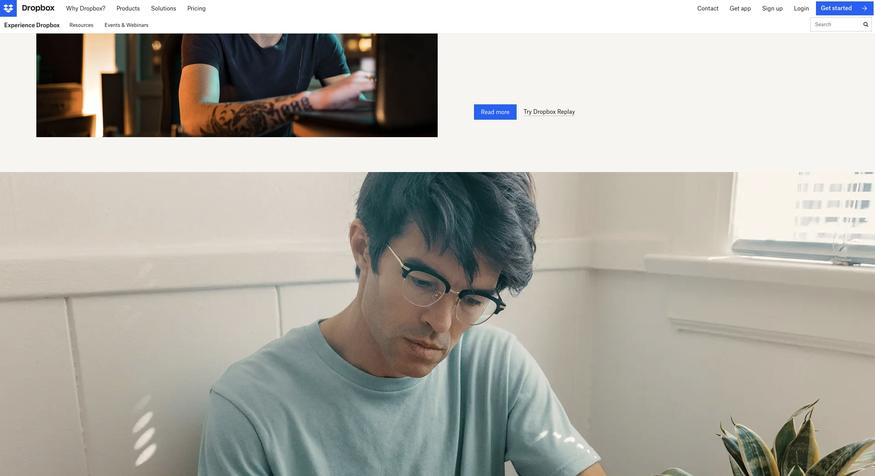 Task type: describe. For each thing, give the bounding box(es) containing it.
try dropbox replay
[[524, 108, 575, 115]]

creative
[[647, 10, 668, 17]]

projects
[[579, 19, 600, 26]]

pricing link
[[180, 0, 209, 17]]

read more link
[[474, 104, 517, 120]]

events
[[105, 22, 120, 28]]

sign in
[[796, 5, 815, 12]]

products button
[[109, 0, 143, 17]]

discover
[[714, 10, 736, 17]]

and
[[530, 19, 540, 26]]

solutions button
[[143, 0, 180, 17]]

plus,
[[700, 10, 712, 17]]

products
[[114, 5, 138, 12]]

a tomorrow lab employee working on a product image
[[0, 172, 876, 477]]

contact
[[731, 5, 753, 12]]

search
[[816, 21, 832, 27]]

complex
[[623, 10, 646, 17]]

experience dropbox link
[[0, 17, 64, 33]]

sign
[[796, 5, 809, 12]]

most
[[608, 10, 622, 17]]

resources
[[70, 22, 93, 28]]

started
[[839, 5, 858, 12]]

pricing
[[185, 5, 204, 12]]

solutions
[[149, 5, 174, 12]]

replay.
[[642, 19, 660, 26]]

why dropbox? button
[[58, 0, 109, 17]]

how
[[737, 10, 748, 17]]

experience dropbox
[[4, 22, 60, 28]]

get started
[[828, 5, 858, 12]]

get started link
[[822, 1, 874, 15]]

video
[[563, 19, 577, 26]]

replay
[[558, 108, 575, 115]]

secret
[[543, 10, 559, 17]]

experience
[[4, 22, 35, 28]]

app
[[775, 5, 785, 12]]



Task type: locate. For each thing, give the bounding box(es) containing it.
get for get started
[[828, 5, 837, 12]]

1 horizontal spatial to
[[769, 10, 775, 17]]

get app
[[764, 5, 785, 12]]

get inside 'button'
[[764, 5, 774, 12]]

in
[[810, 5, 815, 12]]

the up using
[[598, 10, 607, 17]]

1 horizontal spatial the
[[598, 10, 607, 17]]

simplifying
[[568, 10, 597, 17]]

2 horizontal spatial dropbox
[[618, 19, 640, 26]]

feedback
[[504, 19, 528, 26]]

resources link
[[70, 17, 93, 33]]

0 horizontal spatial get
[[764, 5, 774, 12]]

dropbox for experience dropbox
[[36, 22, 60, 28]]

None search field
[[811, 18, 861, 35]]

0 horizontal spatial the
[[533, 10, 542, 17]]

sign in link
[[796, 1, 815, 15]]

why dropbox?
[[64, 5, 103, 12]]

1 the from the left
[[533, 10, 542, 17]]

try dropbox replay link
[[524, 108, 575, 117]]

using
[[601, 19, 616, 26]]

dropbox right try
[[534, 108, 556, 115]]

get for get app
[[764, 5, 774, 12]]

2 the from the left
[[598, 10, 607, 17]]

1 horizontal spatial dropbox
[[534, 108, 556, 115]]

1 horizontal spatial get
[[828, 5, 837, 12]]

0 horizontal spatial dropbox
[[36, 22, 60, 28]]

markup
[[541, 19, 562, 26]]

to how
[[750, 10, 768, 17]]

to
[[561, 10, 566, 17], [769, 10, 775, 17]]

events & webinars
[[105, 22, 149, 28]]

webinars
[[126, 22, 149, 28]]

chaos?
[[496, 10, 515, 17]]

to up video
[[561, 10, 566, 17]]

dropbox right "experience"
[[36, 22, 60, 28]]

0 horizontal spatial to
[[561, 10, 566, 17]]

get left the started
[[828, 5, 837, 12]]

dropbox down complex
[[618, 19, 640, 26]]

streamline
[[474, 19, 502, 26]]

read more
[[481, 109, 510, 116]]

get left app
[[764, 5, 774, 12]]

why
[[64, 5, 76, 12]]

dropbox
[[618, 19, 640, 26], [36, 22, 60, 28], [534, 108, 556, 115]]

1 get from the left
[[764, 5, 774, 12]]

read
[[481, 109, 495, 116]]

get app button
[[758, 0, 791, 17]]

to left app
[[769, 10, 775, 17]]

search image
[[864, 22, 869, 27]]

learn
[[516, 10, 531, 17]]

2 to from the left
[[769, 10, 775, 17]]

the up and
[[533, 10, 542, 17]]

a man with headphones smiles at his computer screen image
[[36, 0, 438, 137]]

the
[[533, 10, 542, 17], [598, 10, 607, 17]]

workflows.
[[669, 10, 698, 17]]

1 to from the left
[[561, 10, 566, 17]]

dropbox inside tired of chaos? learn the secret to simplifying the most complex creative workflows. plus, discover how to how to streamline feedback and markup video projects using dropbox replay.
[[618, 19, 640, 26]]

tired of chaos? learn the secret to simplifying the most complex creative workflows. plus, discover how to how to streamline feedback and markup video projects using dropbox replay.
[[474, 10, 775, 26]]

of
[[490, 10, 495, 17]]

contact button
[[726, 0, 758, 17]]

events & webinars link
[[105, 17, 149, 33]]

more
[[496, 109, 510, 116]]

2 get from the left
[[828, 5, 837, 12]]

dropbox inside "link"
[[534, 108, 556, 115]]

dropbox?
[[78, 5, 103, 12]]

&
[[122, 22, 125, 28]]

try
[[524, 108, 532, 115]]

dropbox for try dropbox replay
[[534, 108, 556, 115]]

get
[[764, 5, 774, 12], [828, 5, 837, 12]]

tired
[[474, 10, 488, 17]]



Task type: vqa. For each thing, say whether or not it's contained in the screenshot.
Get associated with Get app
yes



